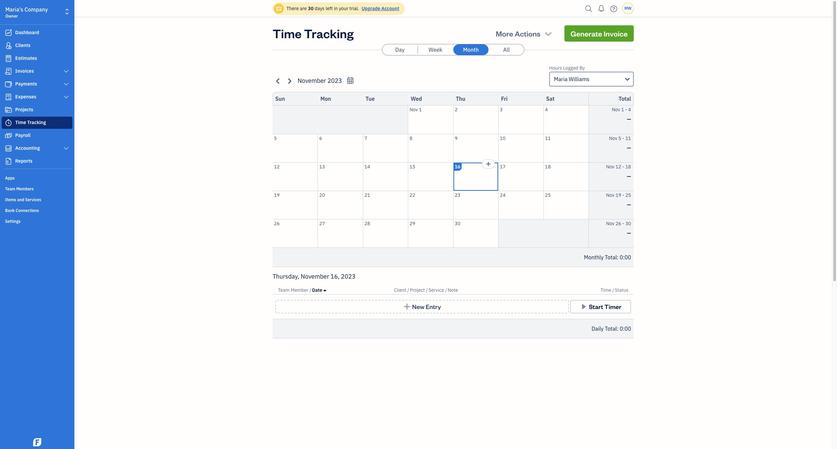 Task type: vqa. For each thing, say whether or not it's contained in the screenshot.
"caretDown" image
no



Task type: describe. For each thing, give the bounding box(es) containing it.
3
[[500, 107, 503, 113]]

25 inside button
[[545, 192, 551, 198]]

chevron large down image for payments
[[63, 82, 69, 87]]

0 vertical spatial time tracking
[[273, 25, 354, 41]]

client image
[[4, 42, 13, 49]]

11 inside button
[[545, 135, 551, 141]]

14 button
[[363, 163, 408, 191]]

go to help image
[[609, 4, 620, 14]]

payment image
[[4, 81, 13, 88]]

projects
[[15, 107, 33, 113]]

payroll link
[[2, 130, 72, 142]]

— for nov 19 - 25 —
[[627, 201, 631, 208]]

generate
[[571, 29, 603, 38]]

invoice image
[[4, 68, 13, 75]]

left
[[326, 5, 333, 12]]

estimate image
[[4, 55, 13, 62]]

2 button
[[454, 106, 498, 134]]

23 button
[[454, 191, 498, 219]]

16
[[455, 164, 461, 170]]

caretup image
[[324, 288, 326, 293]]

chevron large down image
[[63, 146, 69, 151]]

5 inside button
[[274, 135, 277, 141]]

entry
[[426, 303, 441, 311]]

crown image
[[275, 5, 283, 12]]

4 / from the left
[[445, 287, 447, 293]]

payments
[[15, 81, 37, 87]]

nov for nov 1
[[410, 107, 418, 113]]

date link
[[312, 287, 326, 293]]

next month image
[[286, 77, 293, 85]]

18 inside nov 12 - 18 —
[[626, 164, 631, 170]]

team for team members
[[5, 186, 15, 192]]

settings
[[5, 219, 21, 224]]

note link
[[448, 287, 458, 293]]

dashboard link
[[2, 27, 72, 39]]

clients
[[15, 42, 31, 48]]

generate invoice button
[[565, 25, 634, 42]]

- for nov 5 - 11 —
[[623, 135, 625, 141]]

— for nov 26 - 30 —
[[627, 230, 631, 236]]

11 inside nov 5 - 11 —
[[626, 135, 631, 141]]

choose a date image
[[347, 77, 354, 85]]

8 button
[[408, 134, 453, 162]]

team members link
[[2, 184, 72, 194]]

time inside main element
[[15, 119, 26, 126]]

daily total : 0:00
[[592, 326, 631, 332]]

19 inside button
[[274, 192, 280, 198]]

1 horizontal spatial tracking
[[304, 25, 354, 41]]

settings link
[[2, 216, 72, 226]]

trial.
[[350, 5, 359, 12]]

are
[[300, 5, 307, 12]]

6
[[319, 135, 322, 141]]

new
[[412, 303, 425, 311]]

apps
[[5, 176, 15, 181]]

25 inside nov 19 - 25 —
[[626, 192, 631, 198]]

— for nov 12 - 18 —
[[627, 173, 631, 180]]

time tracking inside main element
[[15, 119, 46, 126]]

24
[[500, 192, 506, 198]]

wed
[[411, 95, 422, 102]]

5 / from the left
[[613, 287, 614, 293]]

expenses
[[15, 94, 36, 100]]

monthly total : 0:00
[[584, 254, 631, 261]]

15
[[410, 164, 416, 170]]

actions
[[515, 29, 541, 38]]

12 button
[[273, 163, 318, 191]]

1 for nov 1 - 4 —
[[622, 107, 625, 113]]

maria's company owner
[[5, 6, 48, 19]]

all link
[[489, 44, 524, 55]]

28 button
[[363, 219, 408, 248]]

days
[[315, 5, 325, 12]]

0:00 for monthly total : 0:00
[[620, 254, 631, 261]]

dashboard
[[15, 29, 39, 36]]

21 button
[[363, 191, 408, 219]]

start timer button
[[571, 300, 631, 314]]

chart image
[[4, 145, 13, 152]]

generate invoice
[[571, 29, 628, 38]]

1 vertical spatial 2023
[[341, 273, 356, 281]]

time tracking link
[[2, 117, 72, 129]]

owner
[[5, 14, 18, 19]]

items and services
[[5, 197, 41, 202]]

1 horizontal spatial time
[[273, 25, 302, 41]]

total for daily total
[[605, 326, 617, 332]]

more
[[496, 29, 514, 38]]

hours logged by
[[550, 65, 585, 71]]

notifications image
[[596, 2, 607, 15]]

project image
[[4, 107, 13, 113]]

7 button
[[363, 134, 408, 162]]

invoices link
[[2, 65, 72, 77]]

start timer
[[589, 303, 622, 311]]

new entry button
[[275, 300, 569, 314]]

service link
[[429, 287, 445, 293]]

upgrade account link
[[360, 5, 400, 12]]

payments link
[[2, 78, 72, 90]]

12 inside button
[[274, 164, 280, 170]]

nov for nov 26 - 30 —
[[607, 220, 615, 227]]

expenses link
[[2, 91, 72, 103]]

- for nov 12 - 18 —
[[623, 164, 625, 170]]

and
[[17, 197, 24, 202]]

0:00 for daily total : 0:00
[[620, 326, 631, 332]]

your
[[339, 5, 348, 12]]

more actions button
[[490, 25, 559, 42]]

items
[[5, 197, 16, 202]]

11 button
[[544, 134, 589, 162]]

19 inside nov 19 - 25 —
[[616, 192, 622, 198]]

play image
[[580, 304, 588, 310]]

company
[[25, 6, 48, 13]]

accounting
[[15, 145, 40, 151]]

: for daily total
[[617, 326, 619, 332]]

15 button
[[408, 163, 453, 191]]

19 button
[[273, 191, 318, 219]]

7
[[365, 135, 367, 141]]

30 inside the nov 26 - 30 —
[[626, 220, 631, 227]]

previous month image
[[274, 77, 282, 85]]

client / project / service / note
[[394, 287, 458, 293]]

reports
[[15, 158, 32, 164]]

month link
[[454, 44, 489, 55]]

— for nov 5 - 11 —
[[627, 144, 631, 151]]

chevron large down image for expenses
[[63, 94, 69, 100]]

status
[[615, 287, 629, 293]]

: for monthly total
[[617, 254, 619, 261]]

service
[[429, 287, 444, 293]]

apps link
[[2, 173, 72, 183]]

reports link
[[2, 155, 72, 168]]

1 / from the left
[[310, 287, 312, 293]]

18 inside button
[[545, 164, 551, 170]]

status link
[[615, 287, 629, 293]]

23
[[455, 192, 461, 198]]

25 button
[[544, 191, 589, 219]]

bank
[[5, 208, 15, 213]]

in
[[334, 5, 338, 12]]



Task type: locate. For each thing, give the bounding box(es) containing it.
— for nov 1 - 4 —
[[627, 116, 631, 123]]

2 4 from the left
[[629, 107, 631, 113]]

30 down nov 19 - 25 —
[[626, 220, 631, 227]]

5 inside nov 5 - 11 —
[[619, 135, 622, 141]]

chevron large down image down payments link
[[63, 94, 69, 100]]

sun
[[275, 95, 285, 102]]

total
[[619, 95, 631, 102], [605, 254, 617, 261], [605, 326, 617, 332]]

— inside the nov 26 - 30 —
[[627, 230, 631, 236]]

week
[[429, 46, 443, 53]]

1 25 from the left
[[545, 192, 551, 198]]

2 chevron large down image from the top
[[63, 82, 69, 87]]

/ left date
[[310, 287, 312, 293]]

tracking
[[304, 25, 354, 41], [27, 119, 46, 126]]

1 — from the top
[[627, 116, 631, 123]]

nov 5 - 11 —
[[609, 135, 631, 151]]

2 1 from the left
[[622, 107, 625, 113]]

12 down 5 button
[[274, 164, 280, 170]]

time / status
[[601, 287, 629, 293]]

1 vertical spatial 0:00
[[620, 326, 631, 332]]

november up date
[[301, 273, 329, 281]]

nov inside nov 12 - 18 —
[[607, 164, 615, 170]]

1 12 from the left
[[274, 164, 280, 170]]

25 down nov 12 - 18 —
[[626, 192, 631, 198]]

12 down nov 5 - 11 —
[[616, 164, 622, 170]]

nov inside button
[[410, 107, 418, 113]]

items and services link
[[2, 195, 72, 205]]

0 horizontal spatial team
[[5, 186, 15, 192]]

— up nov 19 - 25 —
[[627, 173, 631, 180]]

1 26 from the left
[[274, 220, 280, 227]]

2 — from the top
[[627, 144, 631, 151]]

2 horizontal spatial time
[[601, 287, 612, 293]]

0 vertical spatial chevron large down image
[[63, 69, 69, 74]]

0 horizontal spatial 4
[[545, 107, 548, 113]]

2 11 from the left
[[626, 135, 631, 141]]

26 down the 19 button
[[274, 220, 280, 227]]

10
[[500, 135, 506, 141]]

2 5 from the left
[[619, 135, 622, 141]]

1 vertical spatial chevron large down image
[[63, 82, 69, 87]]

4 inside nov 1 - 4 —
[[629, 107, 631, 113]]

williams
[[569, 76, 590, 83]]

time down there
[[273, 25, 302, 41]]

12 inside nov 12 - 18 —
[[616, 164, 622, 170]]

nov 1
[[410, 107, 422, 113]]

1 horizontal spatial time tracking
[[273, 25, 354, 41]]

1 inside button
[[419, 107, 422, 113]]

invoices
[[15, 68, 34, 74]]

time tracking down projects "link"
[[15, 119, 46, 126]]

0 horizontal spatial 5
[[274, 135, 277, 141]]

0 horizontal spatial 19
[[274, 192, 280, 198]]

0 horizontal spatial time
[[15, 119, 26, 126]]

— up nov 5 - 11 —
[[627, 116, 631, 123]]

18
[[545, 164, 551, 170], [626, 164, 631, 170]]

0 horizontal spatial 26
[[274, 220, 280, 227]]

—
[[627, 116, 631, 123], [627, 144, 631, 151], [627, 173, 631, 180], [627, 201, 631, 208], [627, 230, 631, 236]]

0 vertical spatial time
[[273, 25, 302, 41]]

1 chevron large down image from the top
[[63, 69, 69, 74]]

1 vertical spatial tracking
[[27, 119, 46, 126]]

— inside nov 12 - 18 —
[[627, 173, 631, 180]]

nov 1 button
[[408, 106, 453, 134]]

: right daily
[[617, 326, 619, 332]]

nov inside nov 1 - 4 —
[[612, 107, 621, 113]]

nov inside nov 19 - 25 —
[[607, 192, 615, 198]]

search image
[[584, 4, 595, 14]]

nov 26 - 30 —
[[607, 220, 631, 236]]

services
[[25, 197, 41, 202]]

report image
[[4, 158, 13, 165]]

nov for nov 12 - 18 —
[[607, 164, 615, 170]]

there
[[287, 5, 299, 12]]

team down thursday,
[[278, 287, 290, 293]]

30 inside button
[[455, 220, 461, 227]]

project
[[410, 287, 425, 293]]

payroll
[[15, 132, 31, 138]]

chevron large down image
[[63, 69, 69, 74], [63, 82, 69, 87], [63, 94, 69, 100]]

/ left status
[[613, 287, 614, 293]]

0 horizontal spatial 25
[[545, 192, 551, 198]]

:
[[617, 254, 619, 261], [617, 326, 619, 332]]

— inside nov 1 - 4 —
[[627, 116, 631, 123]]

1 : from the top
[[617, 254, 619, 261]]

1 1 from the left
[[419, 107, 422, 113]]

1 horizontal spatial 5
[[619, 135, 622, 141]]

1 0:00 from the top
[[620, 254, 631, 261]]

time right timer image
[[15, 119, 26, 126]]

26 down nov 19 - 25 —
[[616, 220, 622, 227]]

5 button
[[273, 134, 318, 162]]

2 19 from the left
[[616, 192, 622, 198]]

11 down 4 button
[[545, 135, 551, 141]]

maria's
[[5, 6, 23, 13]]

: right monthly
[[617, 254, 619, 261]]

16,
[[331, 273, 340, 281]]

1 up nov 5 - 11 —
[[622, 107, 625, 113]]

nov down wed
[[410, 107, 418, 113]]

day link
[[383, 44, 418, 55]]

account
[[382, 5, 400, 12]]

team inside 'link'
[[5, 186, 15, 192]]

2
[[455, 107, 458, 113]]

/ left service
[[426, 287, 428, 293]]

1 vertical spatial time
[[15, 119, 26, 126]]

-
[[626, 107, 628, 113], [623, 135, 625, 141], [623, 164, 625, 170], [623, 192, 625, 198], [623, 220, 625, 227]]

estimates link
[[2, 52, 72, 65]]

0 horizontal spatial 30
[[308, 5, 314, 12]]

- inside nov 12 - 18 —
[[623, 164, 625, 170]]

total for monthly total
[[605, 254, 617, 261]]

1 vertical spatial :
[[617, 326, 619, 332]]

0 vertical spatial total
[[619, 95, 631, 102]]

week link
[[418, 44, 453, 55]]

team for team member /
[[278, 287, 290, 293]]

expense image
[[4, 94, 13, 101]]

time left status
[[601, 287, 612, 293]]

1 horizontal spatial 12
[[616, 164, 622, 170]]

0 vertical spatial november
[[298, 77, 326, 85]]

— inside nov 5 - 11 —
[[627, 144, 631, 151]]

1 vertical spatial team
[[278, 287, 290, 293]]

chevrondown image
[[544, 29, 553, 38]]

1 vertical spatial total
[[605, 254, 617, 261]]

2 / from the left
[[408, 287, 409, 293]]

thu
[[456, 95, 466, 102]]

- inside nov 1 - 4 —
[[626, 107, 628, 113]]

1 horizontal spatial 26
[[616, 220, 622, 227]]

nov for nov 1 - 4 —
[[612, 107, 621, 113]]

1 vertical spatial time tracking
[[15, 119, 46, 126]]

10 button
[[499, 134, 544, 162]]

/ left note link
[[445, 287, 447, 293]]

0:00 down timer
[[620, 326, 631, 332]]

13 button
[[318, 163, 363, 191]]

time tracking
[[273, 25, 354, 41], [15, 119, 46, 126]]

2 horizontal spatial 30
[[626, 220, 631, 227]]

27
[[319, 220, 325, 227]]

25
[[545, 192, 551, 198], [626, 192, 631, 198]]

there are 30 days left in your trial. upgrade account
[[287, 5, 400, 12]]

4 inside button
[[545, 107, 548, 113]]

1 horizontal spatial team
[[278, 287, 290, 293]]

total right daily
[[605, 326, 617, 332]]

0 horizontal spatial 1
[[419, 107, 422, 113]]

invoice
[[604, 29, 628, 38]]

dashboard image
[[4, 29, 13, 36]]

bank connections link
[[2, 205, 72, 216]]

2023
[[328, 77, 342, 85], [341, 273, 356, 281]]

- for nov 1 - 4 —
[[626, 107, 628, 113]]

total up nov 1 - 4 —
[[619, 95, 631, 102]]

3 / from the left
[[426, 287, 428, 293]]

19 down 12 button
[[274, 192, 280, 198]]

thursday, november 16, 2023
[[273, 273, 356, 281]]

20
[[319, 192, 325, 198]]

2 25 from the left
[[626, 192, 631, 198]]

0 vertical spatial 2023
[[328, 77, 342, 85]]

0 horizontal spatial 11
[[545, 135, 551, 141]]

17 button
[[499, 163, 544, 191]]

sat
[[547, 95, 555, 102]]

nov inside nov 5 - 11 —
[[609, 135, 618, 141]]

1 horizontal spatial 19
[[616, 192, 622, 198]]

30 down 23 button
[[455, 220, 461, 227]]

thursday,
[[273, 273, 299, 281]]

plus image
[[403, 304, 411, 310]]

0 horizontal spatial tracking
[[27, 119, 46, 126]]

1 horizontal spatial 18
[[626, 164, 631, 170]]

nov down nov 1 - 4 —
[[609, 135, 618, 141]]

maria
[[554, 76, 568, 83]]

2023 right 16,
[[341, 273, 356, 281]]

2 vertical spatial time
[[601, 287, 612, 293]]

project link
[[410, 287, 426, 293]]

5 — from the top
[[627, 230, 631, 236]]

18 button
[[544, 163, 589, 191]]

— up monthly total : 0:00
[[627, 230, 631, 236]]

tracking down left
[[304, 25, 354, 41]]

0 horizontal spatial time tracking
[[15, 119, 46, 126]]

logged
[[563, 65, 579, 71]]

- inside the nov 26 - 30 —
[[623, 220, 625, 227]]

30 right are
[[308, 5, 314, 12]]

nov for nov 5 - 11 —
[[609, 135, 618, 141]]

maria williams button
[[550, 72, 634, 87]]

5
[[274, 135, 277, 141], [619, 135, 622, 141]]

daily
[[592, 326, 604, 332]]

2 12 from the left
[[616, 164, 622, 170]]

nov for nov 19 - 25 —
[[607, 192, 615, 198]]

tracking inside main element
[[27, 119, 46, 126]]

1 inside nov 1 - 4 —
[[622, 107, 625, 113]]

- for nov 26 - 30 —
[[623, 220, 625, 227]]

november right next month image
[[298, 77, 326, 85]]

2 18 from the left
[[626, 164, 631, 170]]

estimates
[[15, 55, 37, 61]]

nov down nov 5 - 11 —
[[607, 164, 615, 170]]

1 horizontal spatial 30
[[455, 220, 461, 227]]

2 26 from the left
[[616, 220, 622, 227]]

9 button
[[454, 134, 498, 162]]

chevron large down image inside payments link
[[63, 82, 69, 87]]

3 chevron large down image from the top
[[63, 94, 69, 100]]

0:00 down the nov 26 - 30 —
[[620, 254, 631, 261]]

freshbooks image
[[32, 439, 43, 447]]

2 vertical spatial total
[[605, 326, 617, 332]]

1 19 from the left
[[274, 192, 280, 198]]

/ right client
[[408, 287, 409, 293]]

0 vertical spatial 0:00
[[620, 254, 631, 261]]

0 horizontal spatial 18
[[545, 164, 551, 170]]

nov up nov 5 - 11 —
[[612, 107, 621, 113]]

0 vertical spatial team
[[5, 186, 15, 192]]

2023 left choose a date image
[[328, 77, 342, 85]]

add a time entry image
[[486, 160, 491, 168]]

25 down 18 button
[[545, 192, 551, 198]]

— inside nov 19 - 25 —
[[627, 201, 631, 208]]

upgrade
[[362, 5, 380, 12]]

1 11 from the left
[[545, 135, 551, 141]]

18 down nov 5 - 11 —
[[626, 164, 631, 170]]

0 vertical spatial :
[[617, 254, 619, 261]]

nov inside the nov 26 - 30 —
[[607, 220, 615, 227]]

time tracking down the days
[[273, 25, 354, 41]]

mw
[[625, 6, 632, 11]]

- inside nov 19 - 25 —
[[623, 192, 625, 198]]

1 5 from the left
[[274, 135, 277, 141]]

chevron large down image inside expenses link
[[63, 94, 69, 100]]

nov down nov 12 - 18 —
[[607, 192, 615, 198]]

— up nov 12 - 18 —
[[627, 144, 631, 151]]

chevron large down image for invoices
[[63, 69, 69, 74]]

26 button
[[273, 219, 318, 248]]

1 down wed
[[419, 107, 422, 113]]

11 down nov 1 - 4 —
[[626, 135, 631, 141]]

2 : from the top
[[617, 326, 619, 332]]

mon
[[321, 95, 331, 102]]

26 inside button
[[274, 220, 280, 227]]

client
[[394, 287, 407, 293]]

1 horizontal spatial 25
[[626, 192, 631, 198]]

money image
[[4, 132, 13, 139]]

nov down nov 19 - 25 —
[[607, 220, 615, 227]]

2 vertical spatial chevron large down image
[[63, 94, 69, 100]]

13
[[319, 164, 325, 170]]

1 4 from the left
[[545, 107, 548, 113]]

date
[[312, 287, 323, 293]]

0:00
[[620, 254, 631, 261], [620, 326, 631, 332]]

november
[[298, 77, 326, 85], [301, 273, 329, 281]]

1 horizontal spatial 4
[[629, 107, 631, 113]]

0 horizontal spatial 12
[[274, 164, 280, 170]]

9
[[455, 135, 458, 141]]

1 horizontal spatial 1
[[622, 107, 625, 113]]

monthly
[[584, 254, 604, 261]]

1 horizontal spatial 11
[[626, 135, 631, 141]]

- inside nov 5 - 11 —
[[623, 135, 625, 141]]

1 vertical spatial november
[[301, 273, 329, 281]]

6 button
[[318, 134, 363, 162]]

team down the apps
[[5, 186, 15, 192]]

19 down nov 12 - 18 —
[[616, 192, 622, 198]]

3 — from the top
[[627, 173, 631, 180]]

- for nov 19 - 25 —
[[623, 192, 625, 198]]

main element
[[0, 0, 91, 449]]

total right monthly
[[605, 254, 617, 261]]

note
[[448, 287, 458, 293]]

11
[[545, 135, 551, 141], [626, 135, 631, 141]]

— up the nov 26 - 30 —
[[627, 201, 631, 208]]

4 — from the top
[[627, 201, 631, 208]]

26 inside the nov 26 - 30 —
[[616, 220, 622, 227]]

2 0:00 from the top
[[620, 326, 631, 332]]

1 for nov 1
[[419, 107, 422, 113]]

day
[[395, 46, 405, 53]]

tracking down projects "link"
[[27, 119, 46, 126]]

18 down the 11 button
[[545, 164, 551, 170]]

chevron large down image up payments link
[[63, 69, 69, 74]]

/
[[310, 287, 312, 293], [408, 287, 409, 293], [426, 287, 428, 293], [445, 287, 447, 293], [613, 287, 614, 293]]

1 18 from the left
[[545, 164, 551, 170]]

clients link
[[2, 40, 72, 52]]

month
[[463, 46, 479, 53]]

chevron large down image up expenses link
[[63, 82, 69, 87]]

timer image
[[4, 119, 13, 126]]

0 vertical spatial tracking
[[304, 25, 354, 41]]



